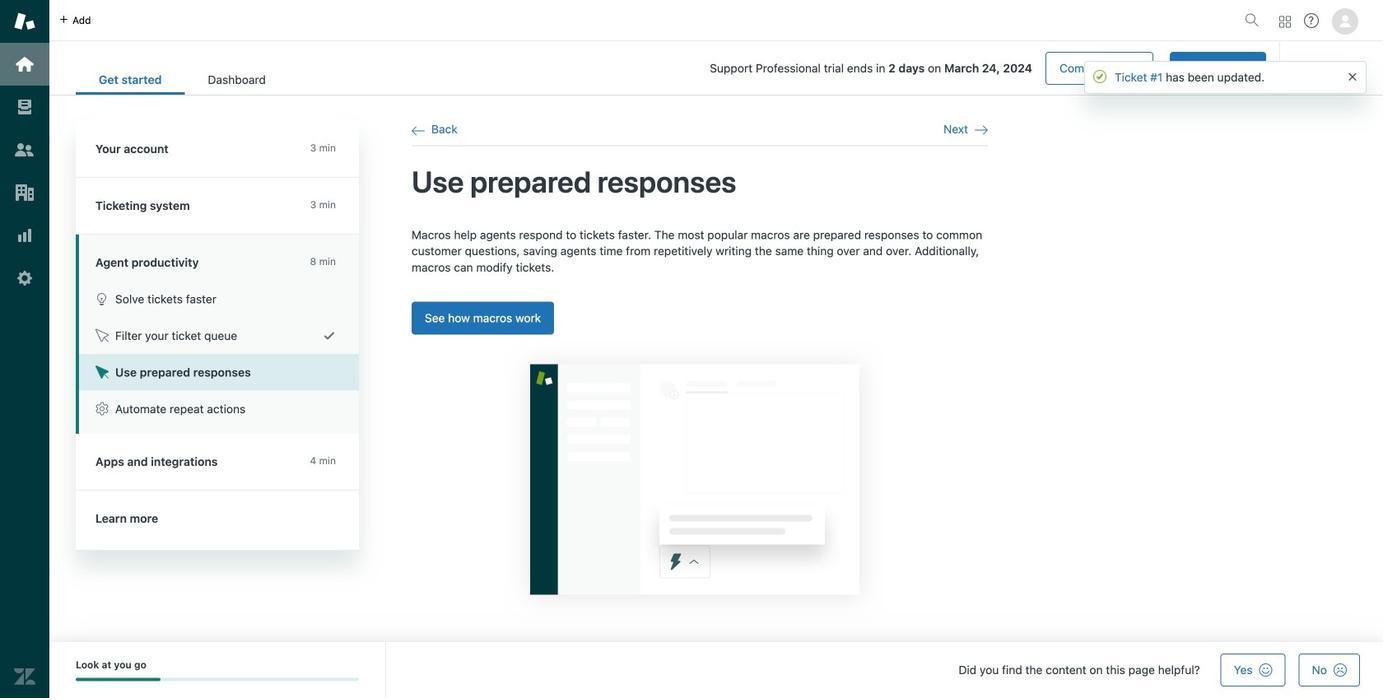 Task type: vqa. For each thing, say whether or not it's contained in the screenshot.
Indicates location of where to select views. image
no



Task type: locate. For each thing, give the bounding box(es) containing it.
main element
[[0, 0, 49, 698]]

admin image
[[14, 268, 35, 289]]

indicates location on zendesk screen where macros can be selected. image
[[505, 339, 885, 620]]

progress bar
[[76, 678, 359, 681]]

heading
[[76, 121, 359, 178]]

customers image
[[14, 139, 35, 161]]

tab list
[[76, 64, 289, 95]]

organizations image
[[14, 182, 35, 203]]

tab
[[185, 64, 289, 95]]

reporting image
[[14, 225, 35, 246]]

zendesk support image
[[14, 11, 35, 32]]



Task type: describe. For each thing, give the bounding box(es) containing it.
get started image
[[14, 54, 35, 75]]

zendesk products image
[[1280, 16, 1291, 28]]

views image
[[14, 96, 35, 118]]

zendesk image
[[14, 666, 35, 688]]

March 24, 2024 text field
[[945, 61, 1033, 75]]

get help image
[[1305, 13, 1319, 28]]



